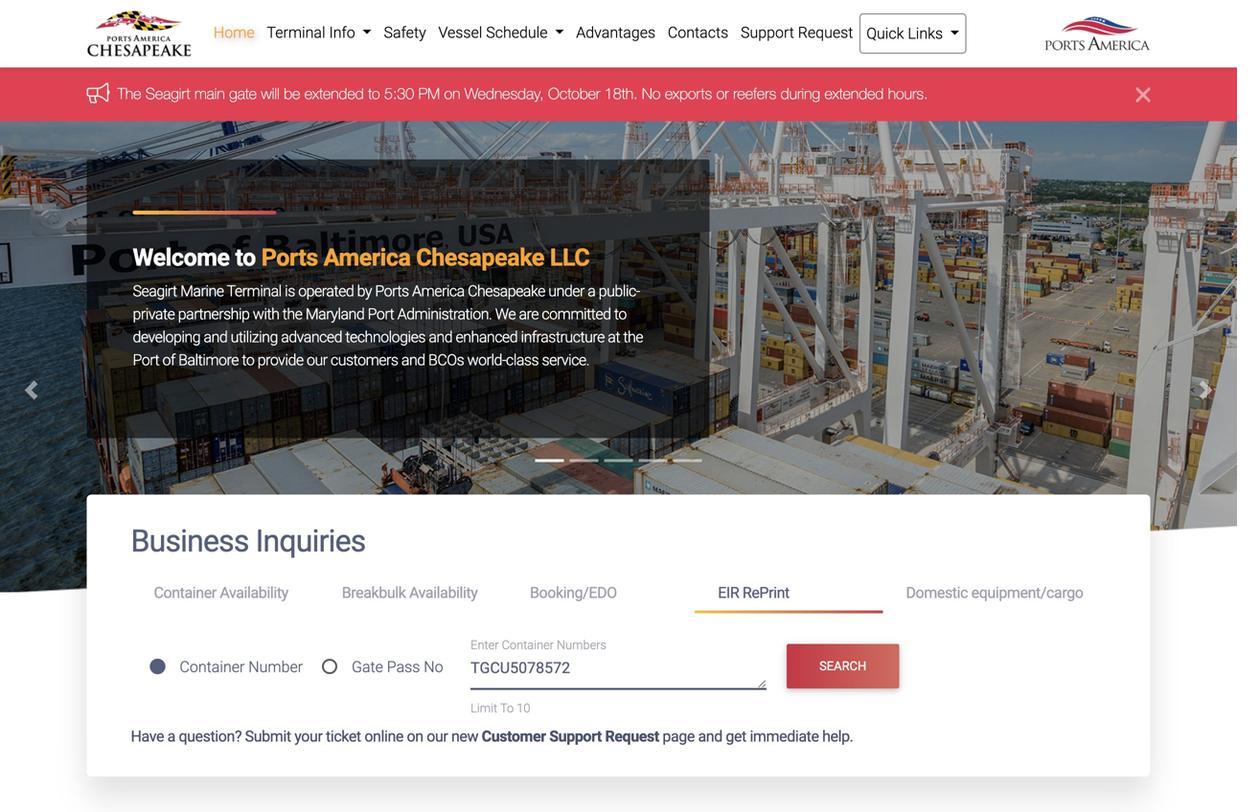Task type: locate. For each thing, give the bounding box(es) containing it.
world-
[[467, 351, 506, 369]]

america up administration.
[[412, 282, 465, 300]]

container left number
[[180, 658, 245, 676]]

1 vertical spatial the
[[623, 328, 643, 346]]

welcome to ports america chesapeake llc
[[133, 244, 590, 272]]

business
[[131, 524, 249, 560]]

infrastructure
[[521, 328, 605, 346]]

0 horizontal spatial our
[[307, 351, 327, 369]]

0 horizontal spatial the
[[282, 305, 302, 323]]

1 vertical spatial support
[[549, 728, 602, 746]]

1 horizontal spatial availability
[[409, 584, 478, 603]]

1 horizontal spatial our
[[427, 728, 448, 746]]

1 vertical spatial america
[[412, 282, 465, 300]]

number
[[248, 658, 303, 676]]

safety link
[[378, 13, 432, 52]]

america up by
[[324, 244, 411, 272]]

1 vertical spatial a
[[167, 728, 175, 746]]

1 horizontal spatial request
[[798, 23, 853, 42]]

on right pm
[[444, 84, 460, 102]]

no inside alert
[[642, 84, 661, 102]]

10
[[517, 701, 530, 716]]

equipment/cargo
[[971, 584, 1083, 603]]

hours.
[[888, 84, 928, 102]]

with
[[253, 305, 279, 323]]

1 vertical spatial on
[[407, 728, 423, 746]]

seagirt right the
[[145, 84, 190, 102]]

are
[[519, 305, 539, 323]]

get
[[726, 728, 746, 746]]

1 vertical spatial no
[[424, 658, 443, 676]]

availability down business inquiries
[[220, 584, 288, 603]]

extended
[[305, 84, 364, 102], [825, 84, 884, 102]]

main
[[194, 84, 225, 102]]

breakbulk availability link
[[319, 576, 507, 611]]

private
[[133, 305, 175, 323]]

no
[[642, 84, 661, 102], [424, 658, 443, 676]]

no right pass
[[424, 658, 443, 676]]

port left of
[[133, 351, 159, 369]]

seagirt
[[145, 84, 190, 102], [133, 282, 177, 300]]

1 vertical spatial request
[[605, 728, 659, 746]]

links
[[908, 24, 943, 43]]

container right enter
[[502, 638, 554, 653]]

1 vertical spatial terminal
[[227, 282, 281, 300]]

submit
[[245, 728, 291, 746]]

enter
[[471, 638, 499, 653]]

0 horizontal spatial availability
[[220, 584, 288, 603]]

extended right during
[[825, 84, 884, 102]]

gate
[[229, 84, 257, 102]]

extended right be
[[305, 84, 364, 102]]

1 horizontal spatial support
[[741, 23, 794, 42]]

support right customer
[[549, 728, 602, 746]]

ports up the is
[[261, 244, 318, 272]]

0 vertical spatial terminal
[[267, 23, 325, 42]]

business inquiries
[[131, 524, 366, 560]]

0 vertical spatial no
[[642, 84, 661, 102]]

the
[[282, 305, 302, 323], [623, 328, 643, 346]]

0 horizontal spatial no
[[424, 658, 443, 676]]

advantages
[[576, 23, 656, 42]]

chesapeake
[[416, 244, 544, 272], [468, 282, 545, 300]]

bullhorn image
[[87, 83, 117, 103]]

1 horizontal spatial port
[[368, 305, 394, 323]]

port
[[368, 305, 394, 323], [133, 351, 159, 369]]

the
[[117, 84, 141, 102]]

availability up enter
[[409, 584, 478, 603]]

request left the quick
[[798, 23, 853, 42]]

a
[[588, 282, 595, 300], [167, 728, 175, 746]]

1 extended from the left
[[305, 84, 364, 102]]

1 vertical spatial chesapeake
[[468, 282, 545, 300]]

1 horizontal spatial no
[[642, 84, 661, 102]]

18th.
[[605, 84, 638, 102]]

container
[[154, 584, 216, 603], [502, 638, 554, 653], [180, 658, 245, 676]]

a right have
[[167, 728, 175, 746]]

1 vertical spatial ports
[[375, 282, 409, 300]]

to down utilizing at top
[[242, 351, 254, 369]]

reprint
[[743, 584, 790, 603]]

container inside container availability link
[[154, 584, 216, 603]]

at
[[608, 328, 620, 346]]

container availability
[[154, 584, 288, 603]]

container availability link
[[131, 576, 319, 611]]

on
[[444, 84, 460, 102], [407, 728, 423, 746]]

online
[[364, 728, 403, 746]]

the right "at"
[[623, 328, 643, 346]]

technologies
[[345, 328, 425, 346]]

terminal left info
[[267, 23, 325, 42]]

terminal up "with"
[[227, 282, 281, 300]]

will
[[261, 84, 280, 102]]

breakbulk availability
[[342, 584, 478, 603]]

0 vertical spatial chesapeake
[[416, 244, 544, 272]]

under
[[548, 282, 584, 300]]

availability inside 'link'
[[409, 584, 478, 603]]

1 horizontal spatial extended
[[825, 84, 884, 102]]

to left the 5:30
[[368, 84, 380, 102]]

seagirt up private at the left of page
[[133, 282, 177, 300]]

to
[[368, 84, 380, 102], [235, 244, 256, 272], [614, 305, 627, 323], [242, 351, 254, 369]]

1 horizontal spatial ports
[[375, 282, 409, 300]]

availability for container availability
[[220, 584, 288, 603]]

0 vertical spatial seagirt
[[145, 84, 190, 102]]

a right under
[[588, 282, 595, 300]]

llc
[[550, 244, 590, 272]]

on inside the seagirt main gate will be extended to 5:30 pm on wednesday, october 18th.  no exports or reefers during extended hours. alert
[[444, 84, 460, 102]]

inquiries
[[256, 524, 366, 560]]

have a question? submit your ticket online on our new customer support request page and get immediate help.
[[131, 728, 853, 746]]

support up reefers
[[741, 23, 794, 42]]

0 vertical spatial port
[[368, 305, 394, 323]]

partnership
[[178, 305, 250, 323]]

no right 18th. on the top of the page
[[642, 84, 661, 102]]

search
[[819, 659, 867, 674]]

ports right by
[[375, 282, 409, 300]]

the seagirt main gate will be extended to 5:30 pm on wednesday, october 18th.  no exports or reefers during extended hours.
[[117, 84, 928, 102]]

to up "with"
[[235, 244, 256, 272]]

0 vertical spatial ports
[[261, 244, 318, 272]]

2 extended from the left
[[825, 84, 884, 102]]

1 horizontal spatial america
[[412, 282, 465, 300]]

help.
[[822, 728, 853, 746]]

page
[[663, 728, 695, 746]]

our inside seagirt marine terminal is operated by ports america chesapeake under a public- private partnership with the maryland port administration.                         we are committed to developing and utilizing advanced technologies and enhanced infrastructure at the port of baltimore to provide                         our customers and bcos world-class service.
[[307, 351, 327, 369]]

2 availability from the left
[[409, 584, 478, 603]]

1 horizontal spatial on
[[444, 84, 460, 102]]

0 vertical spatial container
[[154, 584, 216, 603]]

0 vertical spatial our
[[307, 351, 327, 369]]

0 vertical spatial request
[[798, 23, 853, 42]]

1 availability from the left
[[220, 584, 288, 603]]

ports america chesapeake image
[[0, 121, 1237, 657]]

1 horizontal spatial the
[[623, 328, 643, 346]]

1 vertical spatial port
[[133, 351, 159, 369]]

and down administration.
[[429, 328, 452, 346]]

seagirt inside seagirt marine terminal is operated by ports america chesapeake under a public- private partnership with the maryland port administration.                         we are committed to developing and utilizing advanced technologies and enhanced infrastructure at the port of baltimore to provide                         our customers and bcos world-class service.
[[133, 282, 177, 300]]

close image
[[1136, 83, 1150, 106]]

request
[[798, 23, 853, 42], [605, 728, 659, 746]]

to
[[500, 701, 514, 716]]

our left new
[[427, 728, 448, 746]]

0 horizontal spatial a
[[167, 728, 175, 746]]

the down the is
[[282, 305, 302, 323]]

0 vertical spatial the
[[282, 305, 302, 323]]

container down business
[[154, 584, 216, 603]]

eir reprint link
[[695, 576, 883, 614]]

port up technologies
[[368, 305, 394, 323]]

1 vertical spatial seagirt
[[133, 282, 177, 300]]

terminal inside seagirt marine terminal is operated by ports america chesapeake under a public- private partnership with the maryland port administration.                         we are committed to developing and utilizing advanced technologies and enhanced infrastructure at the port of baltimore to provide                         our customers and bcos world-class service.
[[227, 282, 281, 300]]

utilizing
[[231, 328, 278, 346]]

operated
[[298, 282, 354, 300]]

1 horizontal spatial a
[[588, 282, 595, 300]]

customer support request link
[[482, 728, 659, 746]]

0 vertical spatial a
[[588, 282, 595, 300]]

our down advanced
[[307, 351, 327, 369]]

america
[[324, 244, 411, 272], [412, 282, 465, 300]]

domestic equipment/cargo link
[[883, 576, 1106, 611]]

to down the public-
[[614, 305, 627, 323]]

0 horizontal spatial support
[[549, 728, 602, 746]]

request left page
[[605, 728, 659, 746]]

chesapeake inside seagirt marine terminal is operated by ports america chesapeake under a public- private partnership with the maryland port administration.                         we are committed to developing and utilizing advanced technologies and enhanced infrastructure at the port of baltimore to provide                         our customers and bcos world-class service.
[[468, 282, 545, 300]]

numbers
[[557, 638, 607, 653]]

vessel
[[438, 23, 482, 42]]

Enter Container Numbers text field
[[471, 657, 767, 689]]

pm
[[418, 84, 440, 102]]

0 horizontal spatial extended
[[305, 84, 364, 102]]

terminal
[[267, 23, 325, 42], [227, 282, 281, 300]]

wednesday,
[[465, 84, 544, 102]]

2 vertical spatial container
[[180, 658, 245, 676]]

0 vertical spatial america
[[324, 244, 411, 272]]

0 vertical spatial on
[[444, 84, 460, 102]]

quick links link
[[859, 13, 966, 54]]

immediate
[[750, 728, 819, 746]]

on right "online"
[[407, 728, 423, 746]]



Task type: vqa. For each thing, say whether or not it's contained in the screenshot.
company
no



Task type: describe. For each thing, give the bounding box(es) containing it.
is
[[285, 282, 295, 300]]

vessel schedule
[[438, 23, 551, 42]]

have
[[131, 728, 164, 746]]

support request link
[[735, 13, 859, 52]]

advantages link
[[570, 13, 662, 52]]

seagirt marine terminal is operated by ports america chesapeake under a public- private partnership with the maryland port administration.                         we are committed to developing and utilizing advanced technologies and enhanced infrastructure at the port of baltimore to provide                         our customers and bcos world-class service.
[[133, 282, 643, 369]]

ports inside seagirt marine terminal is operated by ports america chesapeake under a public- private partnership with the maryland port administration.                         we are committed to developing and utilizing advanced technologies and enhanced infrastructure at the port of baltimore to provide                         our customers and bcos world-class service.
[[375, 282, 409, 300]]

and left the bcos
[[401, 351, 425, 369]]

quick links
[[867, 24, 947, 43]]

bcos
[[428, 351, 464, 369]]

0 horizontal spatial on
[[407, 728, 423, 746]]

gate pass no
[[352, 658, 443, 676]]

be
[[284, 84, 300, 102]]

enhanced
[[456, 328, 518, 346]]

contacts link
[[662, 13, 735, 52]]

exports
[[665, 84, 712, 102]]

contacts
[[668, 23, 729, 42]]

booking/edo link
[[507, 576, 695, 611]]

and left get
[[698, 728, 722, 746]]

october
[[548, 84, 600, 102]]

container number
[[180, 658, 303, 676]]

1 vertical spatial our
[[427, 728, 448, 746]]

welcome
[[133, 244, 230, 272]]

domestic equipment/cargo
[[906, 584, 1083, 603]]

america inside seagirt marine terminal is operated by ports america chesapeake under a public- private partnership with the maryland port administration.                         we are committed to developing and utilizing advanced technologies and enhanced infrastructure at the port of baltimore to provide                         our customers and bcos world-class service.
[[412, 282, 465, 300]]

class
[[506, 351, 539, 369]]

eir reprint
[[718, 584, 790, 603]]

support request
[[741, 23, 853, 42]]

or
[[717, 84, 729, 102]]

baltimore
[[178, 351, 239, 369]]

the seagirt main gate will be extended to 5:30 pm on wednesday, october 18th.  no exports or reefers during extended hours. link
[[117, 84, 928, 102]]

marine
[[180, 282, 224, 300]]

service.
[[542, 351, 589, 369]]

advanced
[[281, 328, 342, 346]]

terminal inside terminal info link
[[267, 23, 325, 42]]

0 horizontal spatial request
[[605, 728, 659, 746]]

0 horizontal spatial america
[[324, 244, 411, 272]]

0 vertical spatial support
[[741, 23, 794, 42]]

limit to 10
[[471, 701, 530, 716]]

a inside seagirt marine terminal is operated by ports america chesapeake under a public- private partnership with the maryland port administration.                         we are committed to developing and utilizing advanced technologies and enhanced infrastructure at the port of baltimore to provide                         our customers and bcos world-class service.
[[588, 282, 595, 300]]

breakbulk
[[342, 584, 406, 603]]

search button
[[787, 645, 899, 689]]

committed
[[542, 305, 611, 323]]

your
[[294, 728, 322, 746]]

to inside the seagirt main gate will be extended to 5:30 pm on wednesday, october 18th.  no exports or reefers during extended hours. alert
[[368, 84, 380, 102]]

quick
[[867, 24, 904, 43]]

the seagirt main gate will be extended to 5:30 pm on wednesday, october 18th.  no exports or reefers during extended hours. alert
[[0, 67, 1237, 121]]

safety
[[384, 23, 426, 42]]

terminal info
[[267, 23, 359, 42]]

5:30
[[384, 84, 414, 102]]

developing
[[133, 328, 200, 346]]

0 horizontal spatial ports
[[261, 244, 318, 272]]

gate
[[352, 658, 383, 676]]

availability for breakbulk availability
[[409, 584, 478, 603]]

customer
[[482, 728, 546, 746]]

vessel schedule link
[[432, 13, 570, 52]]

seagirt inside alert
[[145, 84, 190, 102]]

reefers
[[733, 84, 777, 102]]

of
[[162, 351, 175, 369]]

by
[[357, 282, 372, 300]]

home link
[[207, 13, 261, 52]]

home
[[214, 23, 255, 42]]

provide
[[258, 351, 303, 369]]

during
[[781, 84, 820, 102]]

eir
[[718, 584, 739, 603]]

0 horizontal spatial port
[[133, 351, 159, 369]]

booking/edo
[[530, 584, 617, 603]]

info
[[329, 23, 355, 42]]

schedule
[[486, 23, 548, 42]]

container for container availability
[[154, 584, 216, 603]]

customers
[[331, 351, 398, 369]]

domestic
[[906, 584, 968, 603]]

1 vertical spatial container
[[502, 638, 554, 653]]

terminal info link
[[261, 13, 378, 52]]

we
[[495, 305, 516, 323]]

maryland
[[306, 305, 364, 323]]

and down 'partnership' on the top left of page
[[204, 328, 227, 346]]

container for container number
[[180, 658, 245, 676]]

ticket
[[326, 728, 361, 746]]

pass
[[387, 658, 420, 676]]

enter container numbers
[[471, 638, 607, 653]]

new
[[451, 728, 478, 746]]



